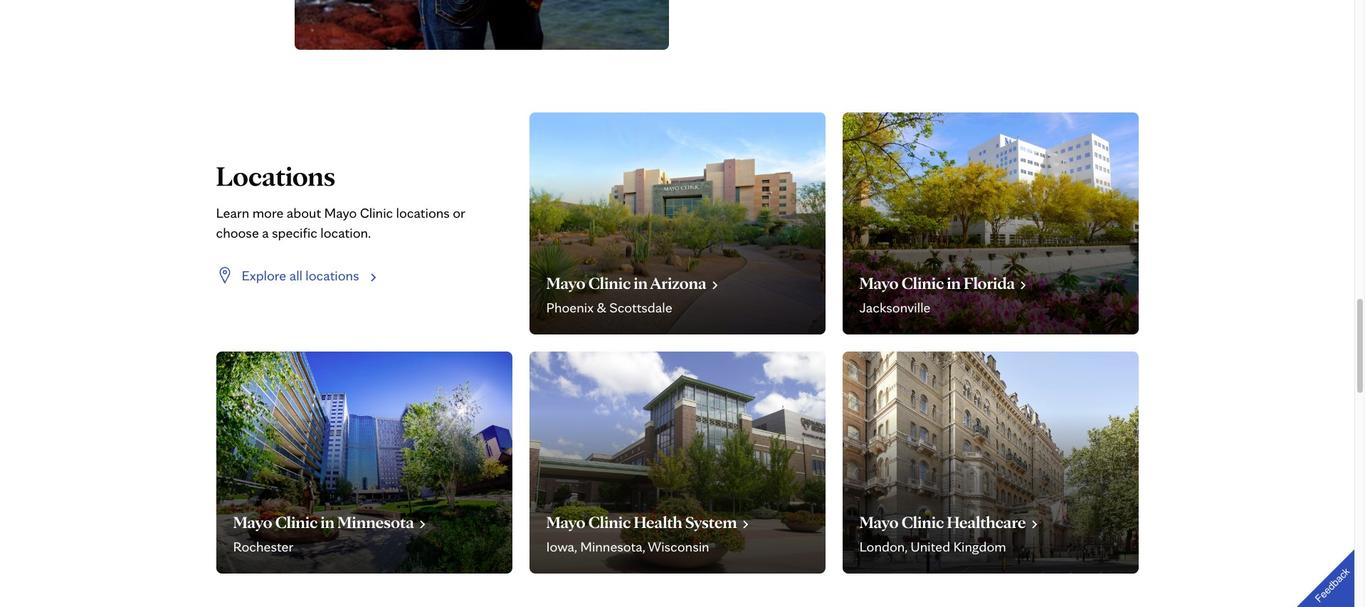 Task type: describe. For each thing, give the bounding box(es) containing it.
jacksonville
[[859, 299, 931, 316]]

minnesota
[[337, 512, 414, 532]]

phoenix & scottsdale
[[546, 299, 672, 316]]

&
[[597, 299, 606, 316]]

buildings on the mayo clinic campus in jacksonville, florida. image
[[842, 112, 1138, 334]]

explore
[[242, 267, 286, 284]]

all
[[289, 267, 302, 284]]

wisconsin
[[648, 538, 709, 555]]

healthcare
[[947, 512, 1026, 532]]

learn
[[216, 204, 249, 221]]

health
[[634, 512, 682, 532]]

in for florida
[[947, 273, 961, 293]]

buildings on the mayo clinic campus in phoenix, arizona. image
[[529, 112, 825, 334]]

clinic for arizona
[[588, 273, 631, 293]]

mayo for arizona
[[546, 273, 585, 293]]

rochester
[[233, 538, 293, 555]]

learn more about mayo clinic locations or choose a specific location.
[[216, 204, 465, 241]]

in for arizona
[[634, 273, 648, 293]]

mayo clinic in for florida
[[859, 273, 961, 293]]

explore all
[[242, 267, 302, 284]]

minnesota,
[[580, 538, 645, 555]]

clinic for healthcare
[[901, 512, 944, 532]]

mayo inside learn more about mayo clinic locations or choose a specific location.
[[324, 204, 357, 221]]

mayo for healthcare
[[859, 512, 899, 532]]

scottsdale
[[609, 299, 672, 316]]

iowa, minnesota, wisconsin
[[546, 538, 709, 555]]

specific
[[272, 224, 317, 241]]

mayo for minnesota
[[233, 512, 272, 532]]

more
[[252, 204, 284, 221]]

clinic for system
[[588, 512, 631, 532]]

florida
[[964, 273, 1015, 293]]



Task type: vqa. For each thing, say whether or not it's contained in the screenshot.
in
yes



Task type: locate. For each thing, give the bounding box(es) containing it.
1 horizontal spatial locations
[[396, 204, 450, 221]]

mayo up rochester
[[233, 512, 272, 532]]

clinic up jacksonville
[[901, 273, 944, 293]]

mayo
[[324, 204, 357, 221], [546, 273, 585, 293], [859, 273, 899, 293], [233, 512, 272, 532], [546, 512, 585, 532], [859, 512, 899, 532]]

in for minnesota
[[320, 512, 335, 532]]

0 horizontal spatial in
[[320, 512, 335, 532]]

locations inside learn more about mayo clinic locations or choose a specific location.
[[396, 204, 450, 221]]

about
[[287, 204, 321, 221]]

1 vertical spatial locations
[[306, 267, 359, 284]]

a mayo clinic health system building. image
[[529, 352, 825, 574]]

mayo clinic health
[[546, 512, 682, 532]]

arizona
[[650, 273, 706, 293]]

mayo clinic in up rochester
[[233, 512, 335, 532]]

in up scottsdale
[[634, 273, 648, 293]]

system
[[685, 512, 737, 532]]

locations
[[216, 159, 335, 193]]

a
[[262, 224, 269, 241]]

mayo clinic in up &
[[546, 273, 648, 293]]

None text field
[[242, 265, 379, 285], [546, 509, 751, 532], [242, 265, 379, 285], [546, 509, 751, 532]]

0 horizontal spatial mayo clinic in
[[233, 512, 335, 532]]

clinic
[[360, 204, 393, 221], [588, 273, 631, 293], [901, 273, 944, 293], [275, 512, 318, 532], [588, 512, 631, 532], [901, 512, 944, 532]]

feedback button
[[1285, 537, 1365, 607]]

locations
[[396, 204, 450, 221], [306, 267, 359, 284]]

clinic up "united"
[[901, 512, 944, 532]]

clinic up minnesota,
[[588, 512, 631, 532]]

None text field
[[546, 270, 721, 293], [859, 270, 1029, 293], [233, 509, 428, 532], [859, 509, 1040, 532], [546, 270, 721, 293], [859, 270, 1029, 293], [233, 509, 428, 532], [859, 509, 1040, 532]]

mayo clinic in up jacksonville
[[859, 273, 961, 293]]

mayo clinic in for arizona
[[546, 273, 648, 293]]

mayo up jacksonville
[[859, 273, 899, 293]]

london,
[[859, 538, 907, 555]]

iowa,
[[546, 538, 577, 555]]

clinic up phoenix & scottsdale
[[588, 273, 631, 293]]

locations left or
[[396, 204, 450, 221]]

in left minnesota
[[320, 512, 335, 532]]

mayo up london,
[[859, 512, 899, 532]]

in left florida
[[947, 273, 961, 293]]

locations right the all
[[306, 267, 359, 284]]

clinic for minnesota
[[275, 512, 318, 532]]

mayo up phoenix
[[546, 273, 585, 293]]

mayo clinic in
[[546, 273, 648, 293], [859, 273, 961, 293], [233, 512, 335, 532]]

1 horizontal spatial in
[[634, 273, 648, 293]]

or
[[453, 204, 465, 221]]

2 horizontal spatial in
[[947, 273, 961, 293]]

mayo for system
[[546, 512, 585, 532]]

choose
[[216, 224, 259, 241]]

phoenix
[[546, 299, 594, 316]]

clinic for florida
[[901, 273, 944, 293]]

0 horizontal spatial locations
[[306, 267, 359, 284]]

mayo clinic in for minnesota
[[233, 512, 335, 532]]

mayo for florida
[[859, 273, 899, 293]]

clinic up the location.
[[360, 204, 393, 221]]

mayo up the location.
[[324, 204, 357, 221]]

2 horizontal spatial mayo clinic in
[[859, 273, 961, 293]]

a mayo clinic healthcare building in london, united kingdom. image
[[842, 352, 1138, 574]]

london, united kingdom
[[859, 538, 1006, 555]]

buildings on the mayo clinic campus in rochester, minnesota. image
[[216, 352, 512, 574]]

0 vertical spatial locations
[[396, 204, 450, 221]]

kingdom
[[953, 538, 1006, 555]]

location.
[[320, 224, 371, 241]]

clinic up rochester
[[275, 512, 318, 532]]

united
[[911, 538, 950, 555]]

feedback
[[1313, 566, 1352, 605]]

mayo clinic
[[859, 512, 944, 532]]

clinic inside learn more about mayo clinic locations or choose a specific location.
[[360, 204, 393, 221]]

1 horizontal spatial mayo clinic in
[[546, 273, 648, 293]]

in
[[634, 273, 648, 293], [947, 273, 961, 293], [320, 512, 335, 532]]

mayo up iowa,
[[546, 512, 585, 532]]



